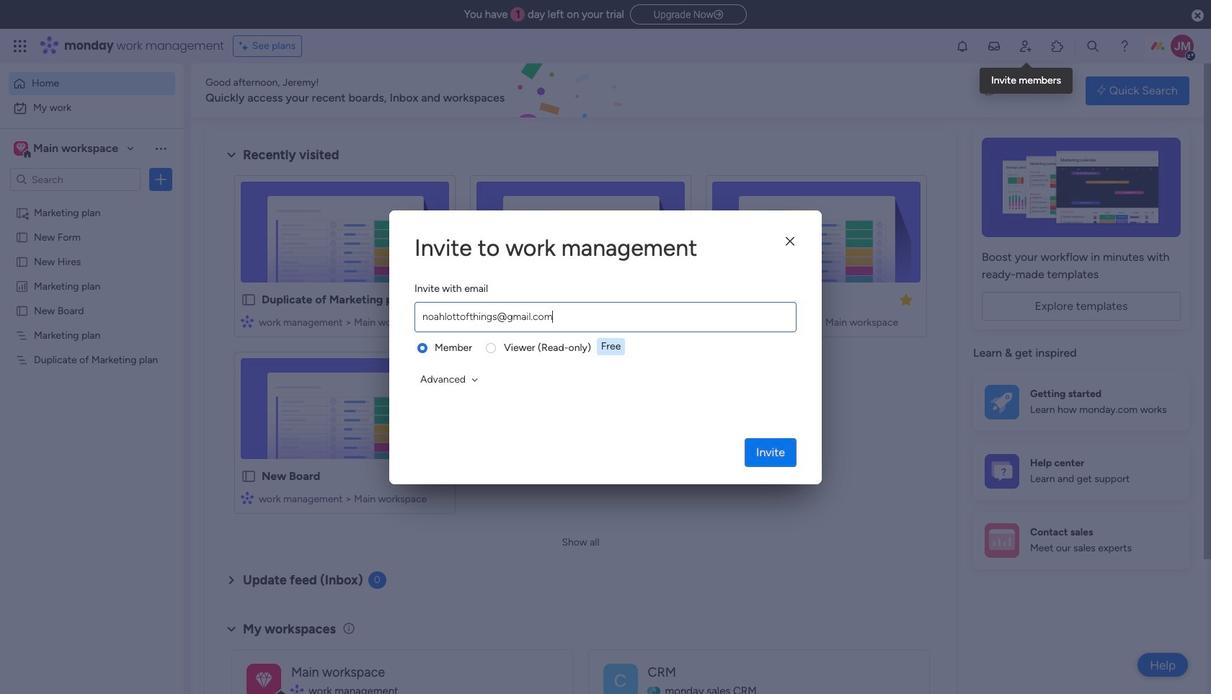 Task type: describe. For each thing, give the bounding box(es) containing it.
public board image up component image at left
[[241, 292, 257, 308]]

search everything image
[[1086, 39, 1101, 53]]

1 vertical spatial public board image
[[241, 469, 257, 485]]

component image
[[241, 315, 254, 328]]

angle down image
[[472, 375, 478, 385]]

jeremy miller image
[[1171, 35, 1194, 58]]

workspace image for middle workspace icon
[[256, 668, 272, 694]]

select product image
[[13, 39, 27, 53]]

close recently visited image
[[223, 146, 240, 164]]

help image
[[1118, 39, 1132, 53]]

Search in workspace field
[[30, 171, 120, 188]]

templates image image
[[987, 138, 1177, 237]]

public board image down the public dashboard image
[[15, 304, 29, 317]]

0 vertical spatial option
[[9, 72, 175, 95]]

getting started element
[[974, 373, 1190, 431]]

close image
[[786, 237, 795, 247]]

public board image down shareable board image on the top left
[[15, 230, 29, 244]]

see plans image
[[239, 38, 252, 54]]

v2 bolt switch image
[[1098, 83, 1106, 98]]

1 horizontal spatial workspace image
[[247, 664, 281, 694]]

dapulse close image
[[1192, 9, 1204, 23]]

public dashboard image
[[15, 279, 29, 293]]

quick search results list box
[[223, 164, 939, 532]]

add to favorites image
[[663, 292, 678, 307]]



Task type: vqa. For each thing, say whether or not it's contained in the screenshot.
Quick search results List Box
yes



Task type: locate. For each thing, give the bounding box(es) containing it.
1 horizontal spatial workspace image
[[256, 668, 272, 694]]

v2 user feedback image
[[985, 82, 996, 99]]

invite members image
[[1019, 39, 1033, 53]]

workspace selection element
[[14, 140, 120, 159]]

help center element
[[974, 442, 1190, 500]]

Enter one or more email addresses text field
[[418, 303, 793, 332]]

option
[[9, 72, 175, 95], [9, 97, 175, 120], [0, 199, 184, 202]]

update feed image
[[987, 39, 1002, 53]]

contact sales element
[[974, 512, 1190, 569]]

2 vertical spatial option
[[0, 199, 184, 202]]

0 element
[[368, 572, 386, 589]]

0 horizontal spatial workspace image
[[14, 141, 28, 156]]

remove from favorites image
[[899, 292, 914, 307]]

0 vertical spatial public board image
[[15, 255, 29, 268]]

0 horizontal spatial public board image
[[15, 255, 29, 268]]

dapulse rightstroke image
[[714, 9, 723, 20]]

component image
[[477, 315, 490, 328], [713, 315, 726, 328], [241, 491, 254, 504], [291, 685, 304, 694]]

2 horizontal spatial workspace image
[[603, 664, 638, 694]]

shareable board image
[[15, 206, 29, 219]]

close my workspaces image
[[223, 621, 240, 638]]

workspace image for the leftmost workspace icon
[[16, 141, 26, 156]]

add to favorites image
[[428, 292, 442, 307]]

monday marketplace image
[[1051, 39, 1065, 53]]

0 vertical spatial workspace image
[[16, 141, 26, 156]]

1 vertical spatial workspace image
[[256, 668, 272, 694]]

workspace image
[[16, 141, 26, 156], [256, 668, 272, 694]]

workspace image
[[14, 141, 28, 156], [247, 664, 281, 694], [603, 664, 638, 694]]

0 horizontal spatial workspace image
[[16, 141, 26, 156]]

open update feed (inbox) image
[[223, 572, 240, 589]]

notifications image
[[956, 39, 970, 53]]

1 vertical spatial option
[[9, 97, 175, 120]]

list box
[[0, 197, 184, 566]]

shareable board image
[[713, 292, 728, 308]]

public board image right add to favorites icon
[[477, 292, 493, 308]]

public board image
[[15, 230, 29, 244], [241, 292, 257, 308], [477, 292, 493, 308], [15, 304, 29, 317]]

public board image
[[15, 255, 29, 268], [241, 469, 257, 485]]

1 horizontal spatial public board image
[[241, 469, 257, 485]]

workspace image inside icon
[[256, 668, 272, 694]]



